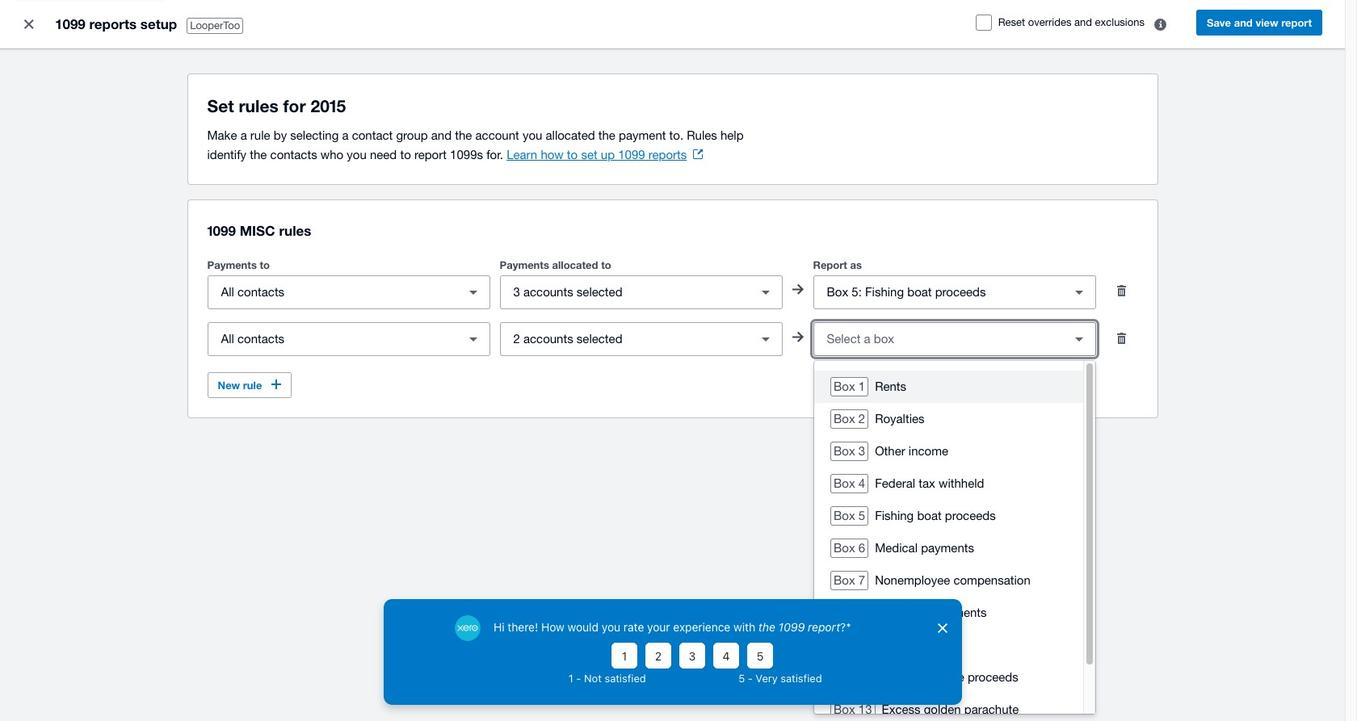 Task type: describe. For each thing, give the bounding box(es) containing it.
income
[[909, 444, 948, 458]]

new rule button
[[207, 372, 292, 398]]

excess
[[882, 703, 920, 716]]

expand list image
[[749, 323, 781, 355]]

1 horizontal spatial the
[[455, 128, 472, 142]]

contacts
[[270, 148, 317, 162]]

box 2
[[834, 412, 865, 426]]

make a rule by selecting a contact group and the account you allocated the payment to. rules help identify the contacts who you need to report 1099s for.
[[207, 128, 744, 162]]

3
[[858, 444, 865, 458]]

1 a from the left
[[240, 128, 247, 142]]

crop
[[882, 670, 908, 684]]

1 vertical spatial 1099
[[618, 148, 645, 162]]

for.
[[486, 148, 503, 162]]

other income
[[875, 444, 948, 458]]

make
[[207, 128, 237, 142]]

royalties
[[875, 412, 925, 426]]

box for box 2
[[834, 412, 855, 426]]

Select a contact group field
[[208, 324, 457, 355]]

box for box 1
[[834, 380, 855, 393]]

proceeds for crop insurance proceeds
[[968, 670, 1018, 684]]

box 6
[[834, 541, 865, 555]]

clear overrides and exclusions image
[[1145, 8, 1177, 40]]

save and view report button
[[1196, 10, 1322, 36]]

allocated inside make a rule by selecting a contact group and the account you allocated the payment to. rules help identify the contacts who you need to report 1099s for.
[[546, 128, 595, 142]]

payments for substitute payments
[[934, 606, 987, 620]]

for
[[283, 96, 306, 116]]

box for box 8
[[834, 606, 855, 620]]

payments allocated to
[[500, 258, 611, 271]]

2015
[[311, 96, 346, 116]]

exclusions
[[1095, 16, 1145, 28]]

box 7
[[834, 574, 865, 587]]

medical
[[875, 541, 918, 555]]

loopertoo
[[190, 19, 240, 32]]

learn
[[507, 148, 537, 162]]

box 3
[[834, 444, 865, 458]]

boat
[[917, 509, 942, 523]]

expand list of boxes image for report as field
[[1063, 276, 1095, 309]]

1 vertical spatial allocated
[[552, 258, 598, 271]]

13
[[858, 703, 872, 716]]

as
[[850, 258, 862, 271]]

8
[[858, 606, 865, 620]]

1 horizontal spatial rules
[[279, 222, 311, 239]]

expand list of boxes image for select a box field
[[1063, 323, 1095, 355]]

box for box 3
[[834, 444, 855, 458]]

payments for medical payments
[[921, 541, 974, 555]]

2
[[858, 412, 865, 426]]

payments for payments allocated to
[[500, 258, 549, 271]]

report inside make a rule by selecting a contact group and the account you allocated the payment to. rules help identify the contacts who you need to report 1099s for.
[[414, 148, 447, 162]]

1 horizontal spatial and
[[1074, 16, 1092, 28]]

account
[[475, 128, 519, 142]]

crop insurance proceeds button
[[814, 662, 1083, 694]]

box for box 13
[[834, 703, 855, 716]]

report as
[[813, 258, 862, 271]]

identify
[[207, 148, 246, 162]]

to left set
[[567, 148, 578, 162]]

to.
[[669, 128, 683, 142]]

medical payments
[[875, 541, 974, 555]]

and inside 'button'
[[1234, 16, 1253, 29]]

learn how to set up 1099 reports
[[507, 148, 687, 162]]

rule inside button
[[243, 379, 262, 392]]

2 horizontal spatial the
[[598, 128, 615, 142]]

set
[[207, 96, 234, 116]]

report inside save and view report 'button'
[[1281, 16, 1312, 29]]

and inside make a rule by selecting a contact group and the account you allocated the payment to. rules help identify the contacts who you need to report 1099s for.
[[431, 128, 452, 142]]

up
[[601, 148, 615, 162]]

parachute
[[964, 703, 1019, 716]]

7
[[858, 574, 865, 587]]

learn how to set up 1099 reports link
[[507, 148, 703, 162]]

box 4
[[834, 477, 865, 490]]

report
[[813, 258, 847, 271]]

federal tax withheld
[[875, 477, 984, 490]]

1
[[858, 380, 865, 393]]

0 horizontal spatial the
[[250, 148, 267, 162]]

box 13
[[834, 703, 872, 716]]

box for box 5
[[834, 509, 855, 523]]

compensation
[[953, 574, 1030, 587]]

0 vertical spatial you
[[523, 128, 542, 142]]

box 1
[[834, 380, 865, 393]]



Task type: locate. For each thing, give the bounding box(es) containing it.
and left view
[[1234, 16, 1253, 29]]

proceeds
[[945, 509, 996, 523], [968, 670, 1018, 684]]

0 horizontal spatial payments
[[207, 258, 257, 271]]

box left 8
[[834, 606, 855, 620]]

you up "learn"
[[523, 128, 542, 142]]

Payments to field
[[208, 277, 457, 308]]

box for box 4
[[834, 477, 855, 490]]

1 horizontal spatial you
[[523, 128, 542, 142]]

the up "up"
[[598, 128, 615, 142]]

box for box 7
[[834, 574, 855, 587]]

0 vertical spatial allocated
[[546, 128, 595, 142]]

1 expand list of boxes image from the top
[[1063, 276, 1095, 309]]

0 horizontal spatial 1099
[[55, 15, 85, 32]]

rule inside make a rule by selecting a contact group and the account you allocated the payment to. rules help identify the contacts who you need to report 1099s for.
[[250, 128, 270, 142]]

by
[[274, 128, 287, 142]]

reports down 'to.'
[[648, 148, 687, 162]]

list box containing box 1
[[814, 361, 1083, 721]]

and
[[1074, 16, 1092, 28], [1234, 16, 1253, 29], [431, 128, 452, 142]]

0 horizontal spatial you
[[347, 148, 367, 162]]

who
[[321, 148, 343, 162]]

group containing box 1
[[814, 361, 1095, 721]]

1 vertical spatial reports
[[648, 148, 687, 162]]

setup
[[140, 15, 177, 32]]

1099 for 1099 reports setup
[[55, 15, 85, 32]]

proceeds up the parachute
[[968, 670, 1018, 684]]

0 vertical spatial expand list of boxes image
[[1063, 276, 1095, 309]]

0 horizontal spatial and
[[431, 128, 452, 142]]

1099 misc rules
[[207, 222, 311, 239]]

new rule
[[218, 379, 262, 392]]

the
[[455, 128, 472, 142], [598, 128, 615, 142], [250, 148, 267, 162]]

allocated
[[546, 128, 595, 142], [552, 258, 598, 271]]

expand list of contact groups image for payments to field
[[457, 276, 489, 309]]

crop insurance proceeds
[[882, 670, 1018, 684]]

tax
[[919, 477, 935, 490]]

a up who
[[342, 128, 349, 142]]

6
[[858, 541, 865, 555]]

fishing
[[875, 509, 914, 523]]

reports left setup
[[89, 15, 137, 32]]

1 horizontal spatial a
[[342, 128, 349, 142]]

excess golden parachute
[[882, 703, 1019, 716]]

expand list image
[[749, 276, 781, 309]]

1 vertical spatial rules
[[279, 222, 311, 239]]

nonemployee
[[875, 574, 950, 587]]

dialog
[[383, 599, 962, 705]]

7 box from the top
[[834, 574, 855, 587]]

1 vertical spatial proceeds
[[968, 670, 1018, 684]]

set
[[581, 148, 597, 162]]

box left 2
[[834, 412, 855, 426]]

federal
[[875, 477, 915, 490]]

1099 down payment
[[618, 148, 645, 162]]

rules
[[239, 96, 279, 116], [279, 222, 311, 239]]

Select an account field
[[500, 324, 749, 355]]

1099 right close rules icon
[[55, 15, 85, 32]]

payments for payments to
[[207, 258, 257, 271]]

need
[[370, 148, 397, 162]]

rules left for
[[239, 96, 279, 116]]

box left 7
[[834, 574, 855, 587]]

5 box from the top
[[834, 509, 855, 523]]

rule left by
[[250, 128, 270, 142]]

2 expand list of contact groups image from the top
[[457, 323, 489, 355]]

9 box from the top
[[834, 703, 855, 716]]

to
[[400, 148, 411, 162], [567, 148, 578, 162], [260, 258, 270, 271], [601, 258, 611, 271]]

0 vertical spatial rules
[[239, 96, 279, 116]]

other
[[875, 444, 905, 458]]

0 vertical spatial report
[[1281, 16, 1312, 29]]

new
[[218, 379, 240, 392]]

1 vertical spatial you
[[347, 148, 367, 162]]

expand list of boxes image left delete the rule for payments to the all contacts, allocated to 5000 - cost of goods sold, 6000 - advertising and 6140 - business license & fees, mapped to misc_pre2020 box 5 icon on the top
[[1063, 276, 1095, 309]]

8 box from the top
[[834, 606, 855, 620]]

1 horizontal spatial reports
[[648, 148, 687, 162]]

nonemployee compensation
[[875, 574, 1030, 587]]

0 vertical spatial reports
[[89, 15, 137, 32]]

payments
[[207, 258, 257, 271], [500, 258, 549, 271]]

payments down nonemployee compensation
[[934, 606, 987, 620]]

reset overrides and exclusions
[[998, 16, 1145, 28]]

0 vertical spatial expand list of contact groups image
[[457, 276, 489, 309]]

2 expand list of boxes image from the top
[[1063, 323, 1095, 355]]

Select a box field
[[814, 324, 1063, 355]]

report down group
[[414, 148, 447, 162]]

expand list of contact groups image for select a contact group field
[[457, 323, 489, 355]]

set rules for 2015
[[207, 96, 346, 116]]

box 8
[[834, 606, 865, 620]]

0 vertical spatial payments
[[921, 541, 974, 555]]

and right group
[[431, 128, 452, 142]]

1099 for 1099 misc rules
[[207, 222, 236, 239]]

to up the payments allocated to field
[[601, 258, 611, 271]]

4
[[858, 477, 865, 490]]

a right make on the top of page
[[240, 128, 247, 142]]

to down group
[[400, 148, 411, 162]]

payments
[[921, 541, 974, 555], [934, 606, 987, 620]]

5
[[858, 509, 865, 523]]

proceeds down withheld
[[945, 509, 996, 523]]

2 payments from the left
[[500, 258, 549, 271]]

3 box from the top
[[834, 444, 855, 458]]

1 vertical spatial expand list of boxes image
[[1063, 323, 1095, 355]]

1099s
[[450, 148, 483, 162]]

1 box from the top
[[834, 380, 855, 393]]

4 box from the top
[[834, 477, 855, 490]]

delete the incomplete rule, where payments to the all contacts are allocated to 1350 - vendor deposits and 1520 - computer & office equipment image
[[1105, 322, 1138, 355]]

rents
[[875, 380, 906, 393]]

allocated up the payments allocated to field
[[552, 258, 598, 271]]

1 vertical spatial expand list of contact groups image
[[457, 323, 489, 355]]

to down 1099 misc rules
[[260, 258, 270, 271]]

substitute payments
[[875, 606, 987, 620]]

and right "overrides"
[[1074, 16, 1092, 28]]

box left 1
[[834, 380, 855, 393]]

2 vertical spatial 1099
[[207, 222, 236, 239]]

Report as field
[[814, 277, 1063, 308]]

1 vertical spatial report
[[414, 148, 447, 162]]

expand list of boxes image left delete the incomplete rule, where payments to the all contacts are allocated to 1350 - vendor deposits and 1520 - computer & office equipment image
[[1063, 323, 1095, 355]]

1099
[[55, 15, 85, 32], [618, 148, 645, 162], [207, 222, 236, 239]]

box left 5
[[834, 509, 855, 523]]

view
[[1256, 16, 1278, 29]]

2 box from the top
[[834, 412, 855, 426]]

the right identify at the top left
[[250, 148, 267, 162]]

delete the rule for payments to the all contacts, allocated to 5000 - cost of goods sold, 6000 - advertising and 6140 - business license & fees, mapped to misc_pre2020 box 5 image
[[1105, 275, 1138, 307]]

box for box 6
[[834, 541, 855, 555]]

2 horizontal spatial 1099
[[618, 148, 645, 162]]

0 horizontal spatial reports
[[89, 15, 137, 32]]

2 horizontal spatial and
[[1234, 16, 1253, 29]]

box left 6
[[834, 541, 855, 555]]

0 vertical spatial rule
[[250, 128, 270, 142]]

golden
[[924, 703, 961, 716]]

rule right new
[[243, 379, 262, 392]]

1 horizontal spatial report
[[1281, 16, 1312, 29]]

1 vertical spatial rule
[[243, 379, 262, 392]]

0 vertical spatial 1099
[[55, 15, 85, 32]]

2 a from the left
[[342, 128, 349, 142]]

to inside make a rule by selecting a contact group and the account you allocated the payment to. rules help identify the contacts who you need to report 1099s for.
[[400, 148, 411, 162]]

rules
[[687, 128, 717, 142]]

help
[[720, 128, 744, 142]]

misc
[[240, 222, 275, 239]]

1 expand list of contact groups image from the top
[[457, 276, 489, 309]]

report
[[1281, 16, 1312, 29], [414, 148, 447, 162]]

reports
[[89, 15, 137, 32], [648, 148, 687, 162]]

close rules image
[[13, 8, 45, 40]]

6 box from the top
[[834, 541, 855, 555]]

1 horizontal spatial payments
[[500, 258, 549, 271]]

the up "1099s"
[[455, 128, 472, 142]]

0 horizontal spatial report
[[414, 148, 447, 162]]

payments to
[[207, 258, 270, 271]]

payment
[[619, 128, 666, 142]]

rules right 'misc'
[[279, 222, 311, 239]]

expand list of contact groups image
[[457, 276, 489, 309], [457, 323, 489, 355]]

0 horizontal spatial a
[[240, 128, 247, 142]]

1 payments from the left
[[207, 258, 257, 271]]

Payments allocated to field
[[500, 277, 749, 308]]

save
[[1207, 16, 1231, 29]]

box left the "4"
[[834, 477, 855, 490]]

0 horizontal spatial rules
[[239, 96, 279, 116]]

1099 reports setup
[[55, 15, 177, 32]]

report right view
[[1281, 16, 1312, 29]]

1099 left 'misc'
[[207, 222, 236, 239]]

expand list of boxes image
[[1063, 276, 1095, 309], [1063, 323, 1095, 355]]

you right who
[[347, 148, 367, 162]]

payments up nonemployee compensation
[[921, 541, 974, 555]]

overrides
[[1028, 16, 1071, 28]]

reset
[[998, 16, 1025, 28]]

withheld
[[939, 477, 984, 490]]

0 vertical spatial proceeds
[[945, 509, 996, 523]]

group
[[814, 361, 1095, 721]]

fishing boat proceeds
[[875, 509, 996, 523]]

1 vertical spatial payments
[[934, 606, 987, 620]]

substitute
[[875, 606, 930, 620]]

save and view report
[[1207, 16, 1312, 29]]

list box
[[814, 361, 1083, 721]]

allocated up how
[[546, 128, 595, 142]]

how
[[541, 148, 564, 162]]

box 5
[[834, 509, 865, 523]]

selecting
[[290, 128, 339, 142]]

proceeds inside "button"
[[968, 670, 1018, 684]]

box left 3
[[834, 444, 855, 458]]

insurance
[[912, 670, 964, 684]]

box left 13
[[834, 703, 855, 716]]

you
[[523, 128, 542, 142], [347, 148, 367, 162]]

group
[[396, 128, 428, 142]]

1 horizontal spatial 1099
[[207, 222, 236, 239]]

contact
[[352, 128, 393, 142]]

proceeds for fishing boat proceeds
[[945, 509, 996, 523]]



Task type: vqa. For each thing, say whether or not it's contained in the screenshot.


